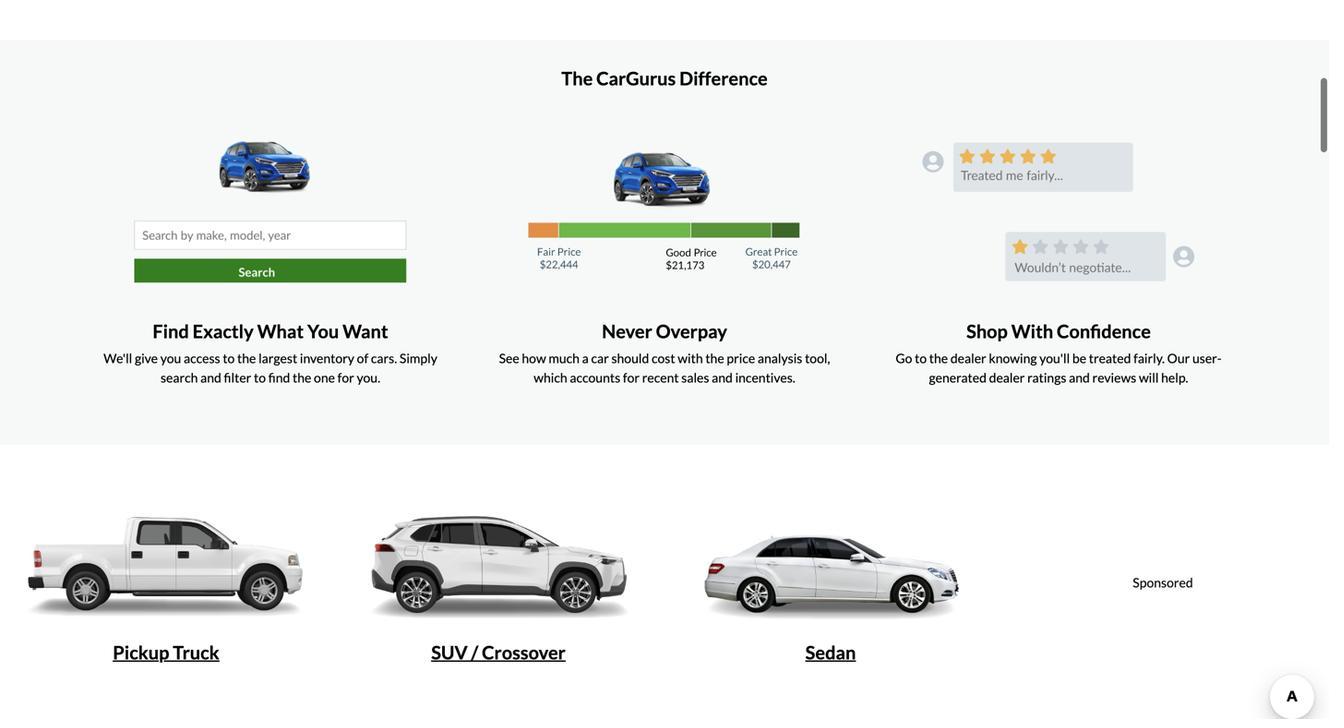 Task type: describe. For each thing, give the bounding box(es) containing it.
reviews
[[1093, 370, 1137, 385]]

we'll
[[104, 350, 132, 366]]

shop with confidence image
[[923, 136, 1195, 289]]

and for go
[[1069, 370, 1090, 385]]

knowing
[[989, 350, 1037, 366]]

be
[[1073, 350, 1087, 366]]

much
[[549, 350, 580, 366]]

inventory
[[300, 350, 354, 366]]

you
[[160, 350, 181, 366]]

to inside shop with confidence go to the dealer knowing you'll be treated fairly. our user- generated dealer ratings and reviews will help.
[[915, 350, 927, 366]]

never overpay image
[[528, 136, 801, 289]]

see
[[499, 350, 519, 366]]

pickup truck
[[113, 642, 219, 664]]

pickup truck link
[[5, 477, 328, 671]]

exactly
[[193, 320, 254, 343]]

the
[[562, 67, 593, 89]]

sedan
[[806, 642, 856, 664]]

you
[[307, 320, 339, 343]]

help.
[[1161, 370, 1189, 385]]

suv / crossover image
[[352, 477, 645, 642]]

0 horizontal spatial to
[[223, 350, 235, 366]]

pickup
[[113, 642, 169, 664]]

fairly.
[[1134, 350, 1165, 366]]

price
[[727, 350, 755, 366]]

tool,
[[805, 350, 830, 366]]

analysis
[[758, 350, 803, 366]]

filter
[[224, 370, 251, 385]]

simply
[[400, 350, 437, 366]]

incentives.
[[735, 370, 796, 385]]

the inside shop with confidence go to the dealer knowing you'll be treated fairly. our user- generated dealer ratings and reviews will help.
[[929, 350, 948, 366]]

of
[[357, 350, 368, 366]]

sponsored
[[1133, 574, 1193, 590]]

what
[[257, 320, 304, 343]]

want
[[343, 320, 388, 343]]

overpay
[[656, 320, 727, 343]]

how
[[522, 350, 546, 366]]

never
[[602, 320, 652, 343]]

a
[[582, 350, 589, 366]]

cars.
[[371, 350, 397, 366]]

shop with confidence go to the dealer knowing you'll be treated fairly. our user- generated dealer ratings and reviews will help.
[[896, 320, 1222, 385]]

the cargurus difference
[[562, 67, 768, 89]]

one
[[314, 370, 335, 385]]

suv / crossover
[[431, 642, 566, 664]]

sedan link
[[669, 477, 992, 671]]

and inside "never overpay see how much a car should cost with the price analysis tool, which accounts for recent sales and incentives."
[[712, 370, 733, 385]]

find
[[153, 320, 189, 343]]



Task type: locate. For each thing, give the bounding box(es) containing it.
and for you
[[200, 370, 221, 385]]

to
[[223, 350, 235, 366], [915, 350, 927, 366], [254, 370, 266, 385]]

to right "go"
[[915, 350, 927, 366]]

for inside the find exactly what you want we'll give you access to the largest inventory of cars. simply search and filter to find the one for you.
[[338, 370, 354, 385]]

and inside the find exactly what you want we'll give you access to the largest inventory of cars. simply search and filter to find the one for you.
[[200, 370, 221, 385]]

shop
[[967, 320, 1008, 343]]

for right one
[[338, 370, 354, 385]]

with
[[678, 350, 703, 366]]

access
[[184, 350, 220, 366]]

suv / crossover link
[[337, 477, 660, 671]]

the inside "never overpay see how much a car should cost with the price analysis tool, which accounts for recent sales and incentives."
[[706, 350, 724, 366]]

dealer down knowing
[[989, 370, 1025, 385]]

and inside shop with confidence go to the dealer knowing you'll be treated fairly. our user- generated dealer ratings and reviews will help.
[[1069, 370, 1090, 385]]

find exactly what you want image
[[134, 136, 407, 289]]

confidence
[[1057, 320, 1151, 343]]

go
[[896, 350, 912, 366]]

pickup truck image
[[19, 477, 313, 642]]

for inside "never overpay see how much a car should cost with the price analysis tool, which accounts for recent sales and incentives."
[[623, 370, 640, 385]]

sedan image
[[684, 477, 978, 642]]

0 horizontal spatial and
[[200, 370, 221, 385]]

sales
[[682, 370, 709, 385]]

truck
[[173, 642, 219, 664]]

1 vertical spatial dealer
[[989, 370, 1025, 385]]

with
[[1011, 320, 1053, 343]]

the
[[237, 350, 256, 366], [706, 350, 724, 366], [929, 350, 948, 366], [293, 370, 311, 385]]

give
[[135, 350, 158, 366]]

suv
[[431, 642, 468, 664]]

the left one
[[293, 370, 311, 385]]

and
[[200, 370, 221, 385], [712, 370, 733, 385], [1069, 370, 1090, 385]]

recent
[[642, 370, 679, 385]]

1 horizontal spatial dealer
[[989, 370, 1025, 385]]

to up filter on the left of page
[[223, 350, 235, 366]]

cargurus
[[596, 67, 676, 89]]

find
[[268, 370, 290, 385]]

and down access at the left of the page
[[200, 370, 221, 385]]

the up filter on the left of page
[[237, 350, 256, 366]]

2 horizontal spatial to
[[915, 350, 927, 366]]

to left the find
[[254, 370, 266, 385]]

and right sales
[[712, 370, 733, 385]]

find exactly what you want we'll give you access to the largest inventory of cars. simply search and filter to find the one for you.
[[104, 320, 437, 385]]

0 vertical spatial dealer
[[951, 350, 987, 366]]

1 horizontal spatial and
[[712, 370, 733, 385]]

0 horizontal spatial dealer
[[951, 350, 987, 366]]

1 and from the left
[[200, 370, 221, 385]]

/
[[471, 642, 478, 664]]

generated
[[929, 370, 987, 385]]

largest
[[259, 350, 297, 366]]

accounts
[[570, 370, 620, 385]]

you'll
[[1040, 350, 1070, 366]]

1 for from the left
[[338, 370, 354, 385]]

which
[[534, 370, 567, 385]]

for
[[338, 370, 354, 385], [623, 370, 640, 385]]

1 horizontal spatial for
[[623, 370, 640, 385]]

you.
[[357, 370, 380, 385]]

crossover
[[482, 642, 566, 664]]

user-
[[1193, 350, 1222, 366]]

1 horizontal spatial to
[[254, 370, 266, 385]]

and down be
[[1069, 370, 1090, 385]]

search
[[161, 370, 198, 385]]

difference
[[680, 67, 768, 89]]

never overpay see how much a car should cost with the price analysis tool, which accounts for recent sales and incentives.
[[499, 320, 830, 385]]

will
[[1139, 370, 1159, 385]]

car
[[591, 350, 609, 366]]

our
[[1167, 350, 1190, 366]]

treated
[[1089, 350, 1131, 366]]

2 horizontal spatial and
[[1069, 370, 1090, 385]]

3 and from the left
[[1069, 370, 1090, 385]]

cost
[[652, 350, 675, 366]]

for down the should at the left
[[623, 370, 640, 385]]

2 and from the left
[[712, 370, 733, 385]]

should
[[612, 350, 649, 366]]

0 horizontal spatial for
[[338, 370, 354, 385]]

the right with
[[706, 350, 724, 366]]

ratings
[[1028, 370, 1067, 385]]

2 for from the left
[[623, 370, 640, 385]]

dealer
[[951, 350, 987, 366], [989, 370, 1025, 385]]

the up generated
[[929, 350, 948, 366]]

dealer up generated
[[951, 350, 987, 366]]



Task type: vqa. For each thing, say whether or not it's contained in the screenshot.
330i Series
no



